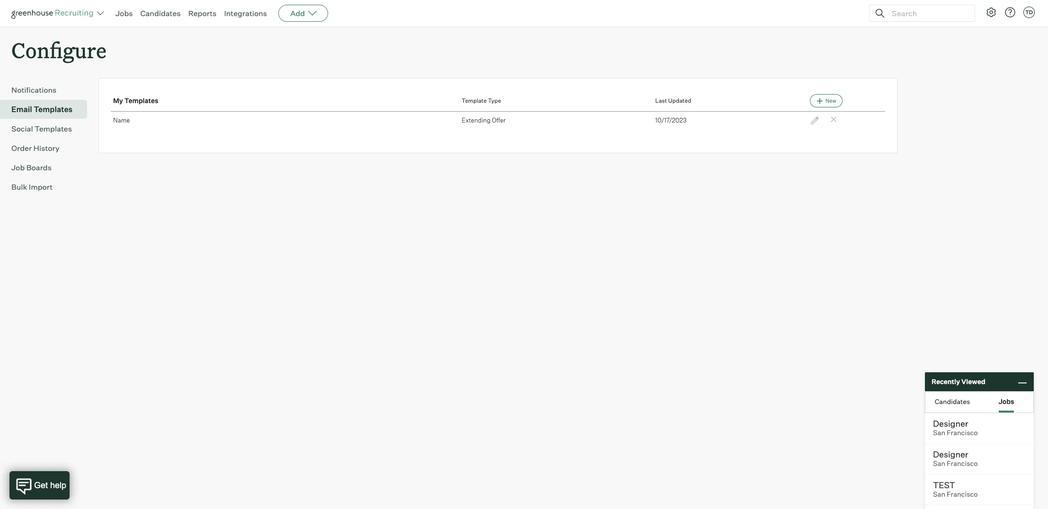 Task type: describe. For each thing, give the bounding box(es) containing it.
social
[[11, 124, 33, 134]]

bulk import
[[11, 182, 53, 192]]

import
[[29, 182, 53, 192]]

social templates
[[11, 124, 72, 134]]

email templates link
[[11, 104, 83, 115]]

type
[[488, 97, 502, 104]]

extending
[[462, 117, 491, 124]]

0 vertical spatial jobs
[[116, 9, 133, 18]]

1 san from the top
[[934, 429, 946, 438]]

francisco inside test san francisco
[[947, 491, 979, 499]]

1 vertical spatial jobs
[[999, 398, 1015, 406]]

order history link
[[11, 143, 83, 154]]

name
[[113, 117, 130, 124]]

updated
[[669, 97, 692, 104]]

add
[[290, 9, 305, 18]]

new link
[[811, 94, 843, 108]]

test
[[934, 480, 956, 491]]

templates for social templates
[[35, 124, 72, 134]]

tab list containing candidates
[[926, 392, 1034, 413]]

recently
[[932, 378, 961, 386]]

2 designer from the top
[[934, 450, 969, 460]]

last updated
[[656, 97, 692, 104]]

email
[[11, 105, 32, 114]]

last
[[656, 97, 667, 104]]

templates for email templates
[[34, 105, 73, 114]]

viewed
[[962, 378, 986, 386]]

order
[[11, 144, 32, 153]]

bulk import link
[[11, 182, 83, 193]]

2 san from the top
[[934, 460, 946, 469]]

td button
[[1024, 7, 1036, 18]]

email templates
[[11, 105, 73, 114]]

order history
[[11, 144, 60, 153]]

reports
[[188, 9, 217, 18]]



Task type: locate. For each thing, give the bounding box(es) containing it.
greenhouse recruiting image
[[11, 8, 97, 19]]

notifications link
[[11, 84, 83, 96]]

template type
[[462, 97, 502, 104]]

1 vertical spatial francisco
[[947, 460, 979, 469]]

extending offer
[[462, 117, 506, 124]]

templates down email templates link
[[35, 124, 72, 134]]

1 vertical spatial designer
[[934, 450, 969, 460]]

designer up test
[[934, 450, 969, 460]]

templates right the my
[[125, 97, 159, 105]]

template
[[462, 97, 487, 104]]

designer san francisco
[[934, 419, 979, 438], [934, 450, 979, 469]]

candidates down 'recently viewed'
[[935, 398, 971, 406]]

test san francisco
[[934, 480, 979, 499]]

integrations
[[224, 9, 267, 18]]

my
[[113, 97, 123, 105]]

0 vertical spatial san
[[934, 429, 946, 438]]

2 vertical spatial francisco
[[947, 491, 979, 499]]

job boards
[[11, 163, 52, 173]]

reports link
[[188, 9, 217, 18]]

0 horizontal spatial jobs
[[116, 9, 133, 18]]

san
[[934, 429, 946, 438], [934, 460, 946, 469], [934, 491, 946, 499]]

3 francisco from the top
[[947, 491, 979, 499]]

candidates
[[140, 9, 181, 18], [935, 398, 971, 406]]

jobs link
[[116, 9, 133, 18]]

1 designer from the top
[[934, 419, 969, 429]]

job
[[11, 163, 25, 173]]

0 horizontal spatial candidates
[[140, 9, 181, 18]]

designer san francisco down 'recently viewed'
[[934, 419, 979, 438]]

1 francisco from the top
[[947, 429, 979, 438]]

designer
[[934, 419, 969, 429], [934, 450, 969, 460]]

0 vertical spatial francisco
[[947, 429, 979, 438]]

integrations link
[[224, 9, 267, 18]]

offer
[[492, 117, 506, 124]]

jobs
[[116, 9, 133, 18], [999, 398, 1015, 406]]

francisco
[[947, 429, 979, 438], [947, 460, 979, 469], [947, 491, 979, 499]]

configure
[[11, 36, 107, 64]]

my templates
[[113, 97, 159, 105]]

1 vertical spatial san
[[934, 460, 946, 469]]

td
[[1026, 9, 1034, 16]]

candidates right jobs link at the top left of page
[[140, 9, 181, 18]]

san inside test san francisco
[[934, 491, 946, 499]]

templates up social templates link
[[34, 105, 73, 114]]

notifications
[[11, 85, 57, 95]]

1 designer san francisco from the top
[[934, 419, 979, 438]]

1 vertical spatial designer san francisco
[[934, 450, 979, 469]]

tab list
[[926, 392, 1034, 413]]

new
[[826, 98, 837, 104]]

add button
[[279, 5, 328, 22]]

templates for my templates
[[125, 97, 159, 105]]

job boards link
[[11, 162, 83, 173]]

0 vertical spatial designer
[[934, 419, 969, 429]]

1 horizontal spatial candidates
[[935, 398, 971, 406]]

2 francisco from the top
[[947, 460, 979, 469]]

designer down recently
[[934, 419, 969, 429]]

recently viewed
[[932, 378, 986, 386]]

configure image
[[986, 7, 998, 18]]

candidates inside tab list
[[935, 398, 971, 406]]

designer san francisco up test
[[934, 450, 979, 469]]

2 vertical spatial san
[[934, 491, 946, 499]]

templates
[[125, 97, 159, 105], [34, 105, 73, 114], [35, 124, 72, 134]]

0 vertical spatial candidates
[[140, 9, 181, 18]]

bulk
[[11, 182, 27, 192]]

Search text field
[[890, 6, 967, 20]]

boards
[[26, 163, 52, 173]]

0 vertical spatial designer san francisco
[[934, 419, 979, 438]]

1 vertical spatial candidates
[[935, 398, 971, 406]]

3 san from the top
[[934, 491, 946, 499]]

social templates link
[[11, 123, 83, 135]]

candidates link
[[140, 9, 181, 18]]

history
[[33, 144, 60, 153]]

td button
[[1022, 5, 1037, 20]]

1 horizontal spatial jobs
[[999, 398, 1015, 406]]

2 designer san francisco from the top
[[934, 450, 979, 469]]

10/17/2023
[[656, 117, 687, 124]]



Task type: vqa. For each thing, say whether or not it's contained in the screenshot.
Prospecting
no



